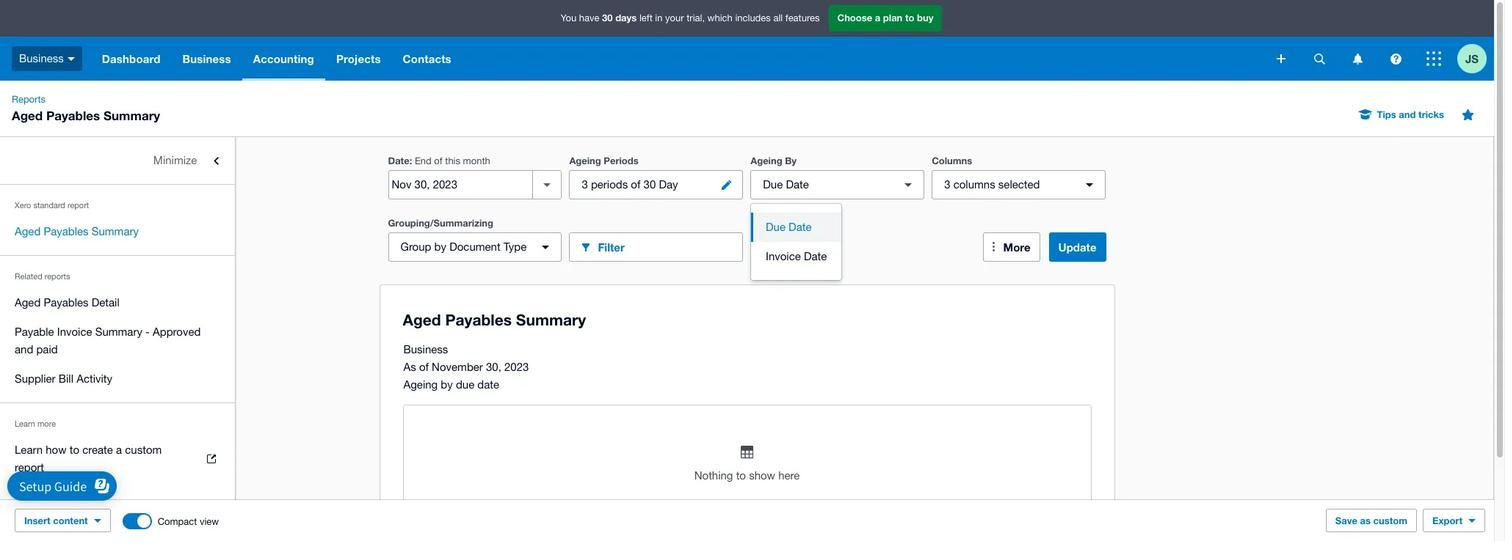 Task type: locate. For each thing, give the bounding box(es) containing it.
0 vertical spatial report
[[67, 201, 89, 210]]

payables for summary
[[44, 225, 89, 238]]

0 horizontal spatial custom
[[125, 444, 162, 457]]

date down by
[[786, 178, 809, 191]]

1 business button from the left
[[0, 37, 91, 81]]

of inside 3 periods of 30 day button
[[631, 178, 640, 191]]

payables down the reports link
[[46, 108, 100, 123]]

0 vertical spatial and
[[1399, 109, 1416, 120]]

learn how to create a custom report
[[15, 444, 162, 474]]

1 horizontal spatial and
[[1399, 109, 1416, 120]]

2 horizontal spatial business
[[403, 344, 448, 356]]

1 horizontal spatial svg image
[[1353, 53, 1362, 64]]

by
[[785, 155, 797, 167]]

0 vertical spatial due date
[[763, 178, 809, 191]]

invoice
[[766, 250, 801, 263], [57, 326, 92, 338]]

custom right create
[[125, 444, 162, 457]]

js button
[[1457, 37, 1494, 81]]

list box containing due date
[[751, 204, 842, 280]]

aged inside aged payables summary link
[[15, 225, 41, 238]]

periods
[[591, 178, 628, 191]]

by down grouping/summarizing
[[434, 241, 446, 253]]

reports link
[[6, 93, 51, 107]]

report up aged payables summary
[[67, 201, 89, 210]]

group
[[751, 204, 842, 280]]

1 vertical spatial a
[[116, 444, 122, 457]]

2 learn from the top
[[15, 444, 43, 457]]

2 horizontal spatial svg image
[[1426, 51, 1441, 66]]

columns
[[953, 178, 995, 191]]

reports
[[45, 272, 70, 281]]

ageing down as
[[403, 379, 438, 391]]

due
[[763, 178, 783, 191], [766, 221, 786, 233]]

0 horizontal spatial business button
[[0, 37, 91, 81]]

month
[[463, 156, 490, 167]]

summary down minimize button
[[92, 225, 139, 238]]

of inside business as of november 30, 2023 ageing by due date
[[419, 361, 429, 374]]

1 3 from the left
[[582, 178, 588, 191]]

due date inside popup button
[[763, 178, 809, 191]]

payables
[[46, 108, 100, 123], [44, 225, 89, 238], [44, 297, 89, 309]]

1 vertical spatial learn
[[15, 444, 43, 457]]

due inside button
[[766, 221, 786, 233]]

1 vertical spatial aged
[[15, 225, 41, 238]]

by
[[434, 241, 446, 253], [441, 379, 453, 391]]

learn for learn how to create a custom report
[[15, 444, 43, 457]]

buy
[[917, 12, 933, 24]]

remove from favorites image
[[1453, 100, 1482, 129]]

you
[[561, 13, 576, 24]]

aged inside aged payables detail link
[[15, 297, 41, 309]]

date up invoice date
[[789, 221, 812, 233]]

0 horizontal spatial invoice
[[57, 326, 92, 338]]

activity
[[76, 373, 112, 385]]

0 vertical spatial of
[[434, 156, 442, 167]]

and inside tips and tricks button
[[1399, 109, 1416, 120]]

due down ageing by
[[763, 178, 783, 191]]

0 vertical spatial payables
[[46, 108, 100, 123]]

svg image
[[1426, 51, 1441, 66], [1277, 54, 1286, 63], [67, 57, 75, 61]]

30 left 'day'
[[644, 178, 656, 191]]

1 vertical spatial to
[[70, 444, 79, 457]]

aged down related
[[15, 297, 41, 309]]

includes
[[735, 13, 771, 24]]

to right how
[[70, 444, 79, 457]]

summary up minimize button
[[103, 108, 160, 123]]

selected
[[998, 178, 1040, 191]]

0 horizontal spatial svg image
[[67, 57, 75, 61]]

30 right have
[[602, 12, 613, 24]]

date for due date popup button
[[786, 178, 809, 191]]

0 horizontal spatial svg image
[[1314, 53, 1325, 64]]

payables inside reports aged payables summary
[[46, 108, 100, 123]]

3 left the periods
[[582, 178, 588, 191]]

dashboard link
[[91, 37, 171, 81]]

aged down the reports link
[[12, 108, 43, 123]]

and inside payable invoice summary - approved and paid
[[15, 344, 33, 356]]

Select end date field
[[389, 171, 533, 199]]

2023
[[504, 361, 529, 374]]

0 vertical spatial aged
[[12, 108, 43, 123]]

aged
[[12, 108, 43, 123], [15, 225, 41, 238], [15, 297, 41, 309]]

0 horizontal spatial 3
[[582, 178, 588, 191]]

due date inside button
[[766, 221, 812, 233]]

by left due
[[441, 379, 453, 391]]

invoice down aged payables detail
[[57, 326, 92, 338]]

contacts button
[[392, 37, 462, 81]]

due date down by
[[763, 178, 809, 191]]

type
[[504, 241, 527, 253]]

to
[[905, 12, 914, 24], [70, 444, 79, 457], [736, 470, 746, 482]]

custom right as
[[1373, 515, 1407, 527]]

periods
[[604, 155, 639, 167]]

1 horizontal spatial of
[[434, 156, 442, 167]]

1 vertical spatial invoice
[[57, 326, 92, 338]]

0 horizontal spatial a
[[116, 444, 122, 457]]

2 horizontal spatial ageing
[[751, 155, 782, 167]]

of left the this on the top of the page
[[434, 156, 442, 167]]

1 vertical spatial payables
[[44, 225, 89, 238]]

by inside business as of november 30, 2023 ageing by due date
[[441, 379, 453, 391]]

0 vertical spatial learn
[[15, 420, 35, 429]]

days
[[615, 12, 637, 24]]

3 for 3 periods of 30 day
[[582, 178, 588, 191]]

insert
[[24, 515, 50, 527]]

1 vertical spatial due date
[[766, 221, 812, 233]]

update
[[1058, 241, 1096, 254]]

list box
[[751, 204, 842, 280]]

projects button
[[325, 37, 392, 81]]

payables down reports
[[44, 297, 89, 309]]

1 horizontal spatial invoice
[[766, 250, 801, 263]]

grouping/summarizing
[[388, 217, 493, 229]]

you have 30 days left in your trial, which includes all features
[[561, 12, 820, 24]]

1 horizontal spatial 30
[[644, 178, 656, 191]]

0 vertical spatial by
[[434, 241, 446, 253]]

1 horizontal spatial custom
[[1373, 515, 1407, 527]]

date inside popup button
[[786, 178, 809, 191]]

november
[[432, 361, 483, 374]]

1 vertical spatial by
[[441, 379, 453, 391]]

summary left the -
[[95, 326, 142, 338]]

1 vertical spatial summary
[[92, 225, 139, 238]]

xero
[[15, 201, 31, 210]]

1 vertical spatial and
[[15, 344, 33, 356]]

date down due date button
[[804, 250, 827, 263]]

learn for learn more
[[15, 420, 35, 429]]

svg image
[[1314, 53, 1325, 64], [1353, 53, 1362, 64], [1390, 53, 1401, 64]]

2 3 from the left
[[944, 178, 950, 191]]

0 vertical spatial custom
[[125, 444, 162, 457]]

ageing up the periods
[[569, 155, 601, 167]]

reports aged payables summary
[[12, 94, 160, 123]]

summary inside payable invoice summary - approved and paid
[[95, 326, 142, 338]]

save as custom button
[[1326, 510, 1417, 533]]

0 horizontal spatial ageing
[[403, 379, 438, 391]]

1 horizontal spatial business button
[[171, 37, 242, 81]]

document
[[449, 241, 500, 253]]

approved
[[153, 326, 201, 338]]

30
[[602, 12, 613, 24], [644, 178, 656, 191]]

of
[[434, 156, 442, 167], [631, 178, 640, 191], [419, 361, 429, 374]]

2 business button from the left
[[171, 37, 242, 81]]

1 vertical spatial 30
[[644, 178, 656, 191]]

1 vertical spatial due
[[766, 221, 786, 233]]

ageing left by
[[751, 155, 782, 167]]

0 horizontal spatial 30
[[602, 12, 613, 24]]

1 learn from the top
[[15, 420, 35, 429]]

payable invoice summary - approved and paid link
[[0, 318, 235, 365]]

2 horizontal spatial of
[[631, 178, 640, 191]]

invoice down due date button
[[766, 250, 801, 263]]

0 vertical spatial to
[[905, 12, 914, 24]]

1 horizontal spatial business
[[182, 52, 231, 65]]

2 vertical spatial payables
[[44, 297, 89, 309]]

2 vertical spatial of
[[419, 361, 429, 374]]

a inside learn how to create a custom report
[[116, 444, 122, 457]]

2 vertical spatial aged
[[15, 297, 41, 309]]

Report title field
[[399, 304, 1085, 338]]

0 vertical spatial summary
[[103, 108, 160, 123]]

2 horizontal spatial svg image
[[1390, 53, 1401, 64]]

paid
[[36, 344, 58, 356]]

0 horizontal spatial of
[[419, 361, 429, 374]]

due date for due date popup button
[[763, 178, 809, 191]]

0 vertical spatial a
[[875, 12, 880, 24]]

3
[[582, 178, 588, 191], [944, 178, 950, 191]]

payables down xero standard report
[[44, 225, 89, 238]]

banner
[[0, 0, 1494, 81]]

due date up invoice date
[[766, 221, 812, 233]]

content
[[53, 515, 88, 527]]

and right tips
[[1399, 109, 1416, 120]]

1 horizontal spatial 3
[[944, 178, 950, 191]]

learn inside learn how to create a custom report
[[15, 444, 43, 457]]

1 horizontal spatial report
[[67, 201, 89, 210]]

0 horizontal spatial and
[[15, 344, 33, 356]]

-
[[145, 326, 150, 338]]

date for due date button
[[789, 221, 812, 233]]

0 horizontal spatial to
[[70, 444, 79, 457]]

aged down 'xero'
[[15, 225, 41, 238]]

a right create
[[116, 444, 122, 457]]

filter
[[598, 240, 625, 254]]

due inside popup button
[[763, 178, 783, 191]]

1 vertical spatial of
[[631, 178, 640, 191]]

day
[[659, 178, 678, 191]]

and down payable
[[15, 344, 33, 356]]

more button
[[983, 233, 1040, 262]]

of for business as of november 30, 2023 ageing by due date
[[419, 361, 429, 374]]

summary for payables
[[92, 225, 139, 238]]

choose
[[837, 12, 872, 24]]

3 down columns
[[944, 178, 950, 191]]

0 vertical spatial invoice
[[766, 250, 801, 263]]

payable
[[15, 326, 54, 338]]

2 vertical spatial summary
[[95, 326, 142, 338]]

business button
[[0, 37, 91, 81], [171, 37, 242, 81]]

related reports
[[15, 272, 70, 281]]

3 inside button
[[582, 178, 588, 191]]

navigation
[[91, 37, 1266, 81]]

1 horizontal spatial a
[[875, 12, 880, 24]]

of for 3 periods of 30 day
[[631, 178, 640, 191]]

0 horizontal spatial report
[[15, 462, 44, 474]]

due up invoice date
[[766, 221, 786, 233]]

3 columns selected
[[944, 178, 1040, 191]]

learn how to create a custom report link
[[0, 436, 235, 483]]

ageing by
[[751, 155, 797, 167]]

report
[[67, 201, 89, 210], [15, 462, 44, 474]]

report down learn more on the bottom of page
[[15, 462, 44, 474]]

tips
[[1377, 109, 1396, 120]]

1 vertical spatial report
[[15, 462, 44, 474]]

to left show
[[736, 470, 746, 482]]

learn left more on the left of the page
[[15, 420, 35, 429]]

2 vertical spatial to
[[736, 470, 746, 482]]

0 vertical spatial due
[[763, 178, 783, 191]]

business
[[19, 52, 64, 64], [182, 52, 231, 65], [403, 344, 448, 356]]

ageing periods
[[569, 155, 639, 167]]

of right the periods
[[631, 178, 640, 191]]

0 horizontal spatial business
[[19, 52, 64, 64]]

aged payables summary
[[15, 225, 139, 238]]

1 vertical spatial custom
[[1373, 515, 1407, 527]]

of right as
[[419, 361, 429, 374]]

as
[[1360, 515, 1371, 527]]

learn down learn more on the bottom of page
[[15, 444, 43, 457]]

by inside 'popup button'
[[434, 241, 446, 253]]

a left the plan on the right of page
[[875, 12, 880, 24]]

invoice inside button
[[766, 250, 801, 263]]

due
[[456, 379, 474, 391]]

projects
[[336, 52, 381, 65]]

choose a plan to buy
[[837, 12, 933, 24]]

business inside navigation
[[182, 52, 231, 65]]

reports
[[12, 94, 46, 105]]

navigation containing dashboard
[[91, 37, 1266, 81]]

columns
[[932, 155, 972, 167]]

custom
[[125, 444, 162, 457], [1373, 515, 1407, 527]]

date
[[477, 379, 499, 391]]

report inside learn how to create a custom report
[[15, 462, 44, 474]]

1 horizontal spatial ageing
[[569, 155, 601, 167]]

summary inside reports aged payables summary
[[103, 108, 160, 123]]

invoice inside payable invoice summary - approved and paid
[[57, 326, 92, 338]]

to left buy
[[905, 12, 914, 24]]



Task type: vqa. For each thing, say whether or not it's contained in the screenshot.
the Edit layout
no



Task type: describe. For each thing, give the bounding box(es) containing it.
minimize button
[[0, 146, 235, 175]]

to inside learn how to create a custom report
[[70, 444, 79, 457]]

bill
[[59, 373, 73, 385]]

navigation inside banner
[[91, 37, 1266, 81]]

payable invoice summary - approved and paid
[[15, 326, 201, 356]]

filter button
[[569, 233, 743, 262]]

dashboard
[[102, 52, 160, 65]]

end
[[415, 156, 432, 167]]

insert content
[[24, 515, 88, 527]]

view
[[200, 516, 219, 527]]

nothing
[[694, 470, 733, 482]]

1 svg image from the left
[[1314, 53, 1325, 64]]

:
[[409, 155, 412, 167]]

aged for aged payables summary
[[15, 225, 41, 238]]

1 horizontal spatial svg image
[[1277, 54, 1286, 63]]

have
[[579, 13, 599, 24]]

your
[[665, 13, 684, 24]]

tricks
[[1418, 109, 1444, 120]]

show
[[749, 470, 775, 482]]

as
[[403, 361, 416, 374]]

aged for aged payables detail
[[15, 297, 41, 309]]

business as of november 30, 2023 ageing by due date
[[403, 344, 529, 391]]

summary for invoice
[[95, 326, 142, 338]]

due for due date popup button
[[763, 178, 783, 191]]

features
[[785, 13, 820, 24]]

3 for 3 columns selected
[[944, 178, 950, 191]]

js
[[1465, 52, 1479, 65]]

3 periods of 30 day
[[582, 178, 678, 191]]

here
[[778, 470, 800, 482]]

aged payables summary link
[[0, 217, 235, 247]]

create
[[82, 444, 113, 457]]

custom inside button
[[1373, 515, 1407, 527]]

supplier bill activity
[[15, 373, 112, 385]]

save as custom
[[1335, 515, 1407, 527]]

supplier
[[15, 373, 55, 385]]

business inside business as of november 30, 2023 ageing by due date
[[403, 344, 448, 356]]

all
[[773, 13, 783, 24]]

invoice date
[[766, 250, 827, 263]]

aged inside reports aged payables summary
[[12, 108, 43, 123]]

export button
[[1423, 510, 1485, 533]]

left
[[639, 13, 652, 24]]

2 svg image from the left
[[1353, 53, 1362, 64]]

date left end
[[388, 155, 409, 167]]

related
[[15, 272, 42, 281]]

group
[[400, 241, 431, 253]]

payables for detail
[[44, 297, 89, 309]]

compact view
[[158, 516, 219, 527]]

group by document type
[[400, 241, 527, 253]]

standard
[[33, 201, 65, 210]]

minimize
[[153, 154, 197, 167]]

30,
[[486, 361, 501, 374]]

0 vertical spatial 30
[[602, 12, 613, 24]]

30 inside button
[[644, 178, 656, 191]]

tips and tricks button
[[1350, 103, 1453, 126]]

date : end of this month
[[388, 155, 490, 167]]

update button
[[1049, 233, 1106, 262]]

nothing to show here
[[694, 470, 800, 482]]

of inside date : end of this month
[[434, 156, 442, 167]]

export
[[1432, 515, 1462, 527]]

due date for due date button
[[766, 221, 812, 233]]

aged payables detail
[[15, 297, 120, 309]]

due date button
[[751, 170, 924, 200]]

accounting
[[253, 52, 314, 65]]

supplier bill activity link
[[0, 365, 235, 394]]

due date button
[[751, 213, 842, 242]]

compact
[[158, 516, 197, 527]]

group by document type button
[[388, 233, 562, 262]]

aged payables detail link
[[0, 289, 235, 318]]

ageing for ageing periods
[[569, 155, 601, 167]]

banner containing js
[[0, 0, 1494, 81]]

group containing due date
[[751, 204, 842, 280]]

save
[[1335, 515, 1357, 527]]

contacts
[[403, 52, 451, 65]]

xero standard report
[[15, 201, 89, 210]]

date for invoice date button
[[804, 250, 827, 263]]

more
[[1003, 241, 1030, 254]]

which
[[707, 13, 733, 24]]

plan
[[883, 12, 903, 24]]

detail
[[92, 297, 120, 309]]

insert content button
[[15, 510, 111, 533]]

1 horizontal spatial to
[[736, 470, 746, 482]]

3 svg image from the left
[[1390, 53, 1401, 64]]

more
[[37, 420, 56, 429]]

2 horizontal spatial to
[[905, 12, 914, 24]]

due for due date button
[[766, 221, 786, 233]]

custom inside learn how to create a custom report
[[125, 444, 162, 457]]

3 periods of 30 day button
[[569, 170, 743, 200]]

ageing for ageing by
[[751, 155, 782, 167]]

in
[[655, 13, 663, 24]]

ageing inside business as of november 30, 2023 ageing by due date
[[403, 379, 438, 391]]

this
[[445, 156, 460, 167]]

invoice date button
[[751, 242, 842, 272]]

list of convenience dates image
[[533, 170, 562, 200]]



